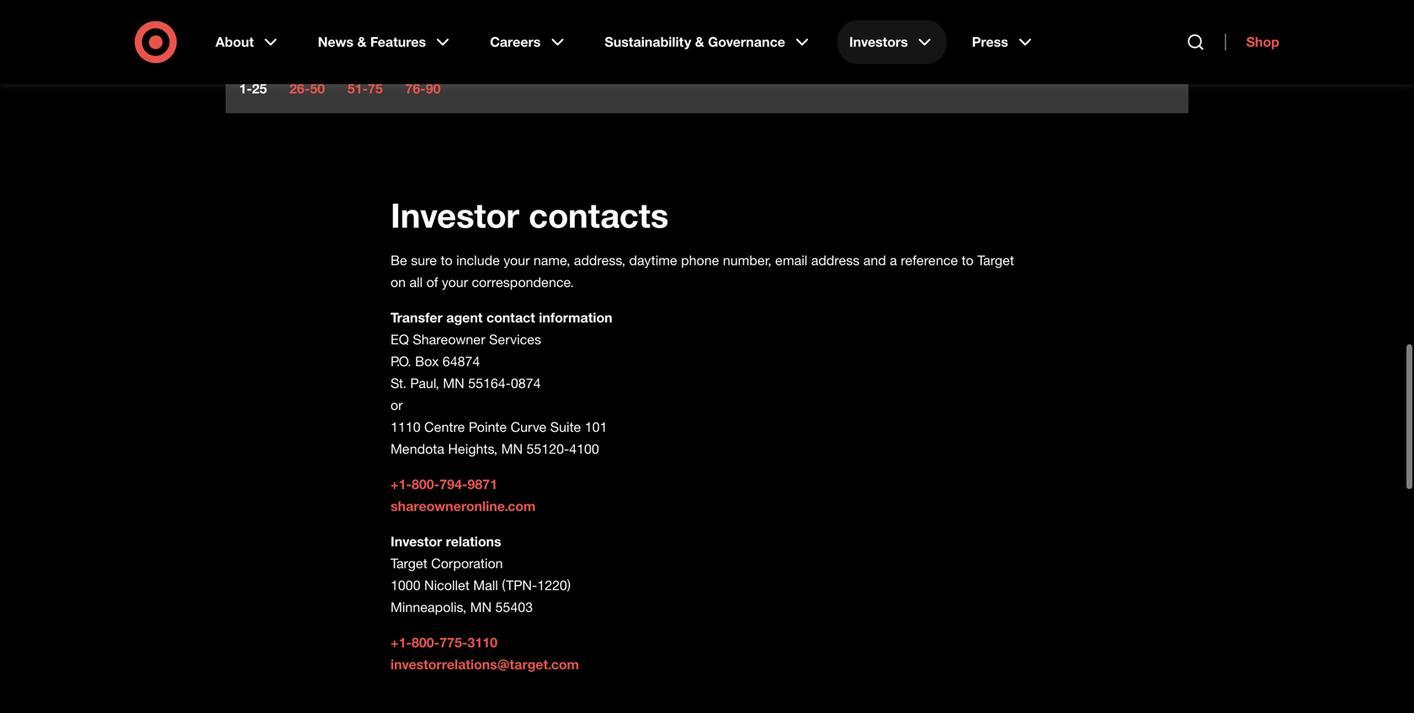 Task type: vqa. For each thing, say whether or not it's contained in the screenshot.
HOW MANY STORES DOES TARGET HAVE? WHAT'S THE STORY BEHIND BULLSEYE THE DOG? ALL YOU'VE EVER WANTED TO KNOW ABOUT TARGET CORPORATION.
no



Task type: locate. For each thing, give the bounding box(es) containing it.
& for features
[[357, 34, 367, 50]]

1 horizontal spatial mn
[[470, 599, 492, 615]]

1 +1- from the top
[[391, 476, 412, 493]]

governance
[[708, 34, 785, 50]]

pointe
[[469, 419, 507, 435]]

2 & from the left
[[695, 34, 704, 50]]

your up correspondence.
[[504, 252, 530, 269]]

all
[[410, 274, 423, 290]]

address
[[811, 252, 860, 269]]

sustainability
[[605, 34, 691, 50]]

+1- down "minneapolis," in the bottom left of the page
[[391, 634, 412, 651]]

investorrelations@target.com link
[[391, 656, 579, 673]]

name,
[[534, 252, 570, 269]]

1 horizontal spatial &
[[695, 34, 704, 50]]

1 horizontal spatial target
[[978, 252, 1014, 269]]

shareowneronline.com link
[[391, 498, 536, 514]]

+1-
[[391, 476, 412, 493], [391, 634, 412, 651]]

+1- down mendota
[[391, 476, 412, 493]]

mn down 64874
[[443, 375, 465, 391]]

+1- inside +1-800-794-9871 shareowneronline.com
[[391, 476, 412, 493]]

0 horizontal spatial &
[[357, 34, 367, 50]]

26-
[[290, 80, 310, 97]]

features
[[370, 34, 426, 50]]

1 sd from the left
[[239, 32, 257, 48]]

mn down mall
[[470, 599, 492, 615]]

2 investor from the top
[[391, 533, 442, 550]]

0 vertical spatial investor
[[391, 194, 519, 236]]

0 horizontal spatial mn
[[443, 375, 465, 391]]

800- down mendota
[[412, 476, 440, 493]]

mn
[[443, 375, 465, 391], [501, 441, 523, 457], [470, 599, 492, 615]]

be
[[391, 252, 407, 269]]

daytime
[[629, 252, 678, 269]]

800- down "minneapolis," in the bottom left of the page
[[412, 634, 440, 651]]

news & features
[[318, 34, 426, 50]]

1 vertical spatial target
[[391, 555, 428, 572]]

51-
[[347, 80, 368, 97]]

75
[[368, 80, 383, 97]]

0 vertical spatial your
[[504, 252, 530, 269]]

investor
[[391, 194, 519, 236], [391, 533, 442, 550]]

2 +1- from the top
[[391, 634, 412, 651]]

minneapolis,
[[391, 599, 467, 615]]

& left governance
[[695, 34, 704, 50]]

st.
[[391, 375, 407, 391]]

to right "sure"
[[441, 252, 453, 269]]

800- inside +1-800-775-3110 investorrelations@target.com
[[412, 634, 440, 651]]

1 horizontal spatial your
[[504, 252, 530, 269]]

1 horizontal spatial sd
[[327, 32, 346, 48]]

target
[[978, 252, 1014, 269], [391, 555, 428, 572]]

sustainability & governance link
[[593, 20, 824, 64]]

investors link
[[838, 20, 947, 64]]

0 vertical spatial target
[[978, 252, 1014, 269]]

0 horizontal spatial sd
[[239, 32, 257, 48]]

0 horizontal spatial to
[[441, 252, 453, 269]]

+1- inside +1-800-775-3110 investorrelations@target.com
[[391, 634, 412, 651]]

1 horizontal spatial to
[[962, 252, 974, 269]]

mn down the curve
[[501, 441, 523, 457]]

1 vertical spatial +1-
[[391, 634, 412, 651]]

800-
[[412, 476, 440, 493], [412, 634, 440, 651]]

1 & from the left
[[357, 34, 367, 50]]

1000
[[391, 577, 421, 594]]

relations
[[446, 533, 501, 550]]

investor up 1000
[[391, 533, 442, 550]]

& for governance
[[695, 34, 704, 50]]

0 vertical spatial 800-
[[412, 476, 440, 493]]

0 vertical spatial +1-
[[391, 476, 412, 493]]

1-
[[239, 80, 252, 97]]

heights,
[[448, 441, 498, 457]]

shareowner
[[413, 331, 485, 348]]

shop link
[[1226, 34, 1280, 51]]

+1-800-794-9871 shareowneronline.com
[[391, 476, 536, 514]]

+1-800-794-9871 link
[[391, 476, 498, 493]]

800- inside +1-800-794-9871 shareowneronline.com
[[412, 476, 440, 493]]

target inside be sure to include your name, address, daytime phone number, email address and a reference to target on all of your correspondence.
[[978, 252, 1014, 269]]

your right the of
[[442, 274, 468, 290]]

1 vertical spatial mn
[[501, 441, 523, 457]]

news
[[318, 34, 354, 50]]

2 vertical spatial mn
[[470, 599, 492, 615]]

90
[[426, 80, 441, 97]]

box
[[415, 353, 439, 370]]

2023
[[965, 32, 995, 48]]

2 800- from the top
[[412, 634, 440, 651]]

1 vertical spatial your
[[442, 274, 468, 290]]

0 horizontal spatial target
[[391, 555, 428, 572]]

1 vertical spatial investor
[[391, 533, 442, 550]]

794-
[[440, 476, 468, 493]]

transfer agent contact information eq shareowner services p.o. box 64874 st. paul, mn 55164-0874 or 1110 centre pointe curve suite 101 mendota heights, mn 55120-4100
[[391, 309, 613, 457]]

transfer
[[391, 309, 443, 326]]

to right reference
[[962, 252, 974, 269]]

2 sd from the left
[[327, 32, 346, 48]]

target right reference
[[978, 252, 1014, 269]]

0 vertical spatial mn
[[443, 375, 465, 391]]

investor up include
[[391, 194, 519, 236]]

eq
[[391, 331, 409, 348]]

1 800- from the top
[[412, 476, 440, 493]]

1 investor from the top
[[391, 194, 519, 236]]

investor inside the investor relations target corporation 1000 nicollet mall (tpn-1220) minneapolis, mn 55403
[[391, 533, 442, 550]]

your
[[504, 252, 530, 269], [442, 274, 468, 290]]

&
[[357, 34, 367, 50], [695, 34, 704, 50]]

target inside the investor relations target corporation 1000 nicollet mall (tpn-1220) minneapolis, mn 55403
[[391, 555, 428, 572]]

2 horizontal spatial mn
[[501, 441, 523, 457]]

sustainability & governance
[[605, 34, 785, 50]]

1 vertical spatial 800-
[[412, 634, 440, 651]]

& right the news
[[357, 34, 367, 50]]

to
[[441, 252, 453, 269], [962, 252, 974, 269]]

sure
[[411, 252, 437, 269]]

investorrelations@target.com
[[391, 656, 579, 673]]

on
[[391, 274, 406, 290]]

target up 1000
[[391, 555, 428, 572]]



Task type: describe. For each thing, give the bounding box(es) containing it.
+1-800-775-3110 investorrelations@target.com
[[391, 634, 579, 673]]

1-25 26-50
[[239, 80, 325, 97]]

centre
[[424, 419, 465, 435]]

51-75 link
[[347, 80, 383, 97]]

curve
[[511, 419, 547, 435]]

4100
[[569, 441, 599, 457]]

55403
[[496, 599, 533, 615]]

about
[[216, 34, 254, 50]]

about link
[[204, 20, 293, 64]]

3110
[[468, 634, 498, 651]]

55120-
[[527, 441, 569, 457]]

shop
[[1247, 34, 1280, 50]]

or
[[391, 397, 403, 413]]

careers
[[490, 34, 541, 50]]

email
[[775, 252, 808, 269]]

press
[[972, 34, 1009, 50]]

suite
[[550, 419, 581, 435]]

mall
[[473, 577, 498, 594]]

investor for investor relations target corporation 1000 nicollet mall (tpn-1220) minneapolis, mn 55403
[[391, 533, 442, 550]]

(tpn-
[[502, 577, 537, 594]]

0874
[[511, 375, 541, 391]]

+1-800-775-3110 link
[[391, 634, 498, 651]]

a
[[890, 252, 897, 269]]

800- for 775-
[[412, 634, 440, 651]]

2 to from the left
[[962, 252, 974, 269]]

include
[[456, 252, 500, 269]]

31,
[[942, 32, 961, 48]]

contacts
[[529, 194, 669, 236]]

+1- for +1-800-794-9871
[[391, 476, 412, 493]]

of
[[427, 274, 438, 290]]

corporation
[[431, 555, 503, 572]]

mn inside the investor relations target corporation 1000 nicollet mall (tpn-1220) minneapolis, mn 55403
[[470, 599, 492, 615]]

agent
[[446, 309, 483, 326]]

64874
[[443, 353, 480, 370]]

76-90 link
[[405, 80, 441, 97]]

26-50 link
[[290, 80, 325, 97]]

address,
[[574, 252, 626, 269]]

investor contacts
[[391, 194, 669, 236]]

investor relations target corporation 1000 nicollet mall (tpn-1220) minneapolis, mn 55403
[[391, 533, 571, 615]]

careers link
[[478, 20, 580, 64]]

services
[[489, 331, 541, 348]]

investors
[[849, 34, 908, 50]]

correspondence.
[[472, 274, 574, 290]]

800- for 794-
[[412, 476, 440, 493]]

76-
[[405, 80, 426, 97]]

and
[[864, 252, 886, 269]]

mendota
[[391, 441, 444, 457]]

p.o.
[[391, 353, 411, 370]]

be sure to include your name, address, daytime phone number, email address and a reference to target on all of your correspondence.
[[391, 252, 1014, 290]]

25
[[252, 80, 267, 97]]

55164-
[[468, 375, 511, 391]]

number,
[[723, 252, 772, 269]]

phone
[[681, 252, 719, 269]]

76-90
[[405, 80, 441, 97]]

information
[[539, 309, 613, 326]]

1110
[[391, 419, 421, 435]]

nicollet
[[424, 577, 470, 594]]

0 horizontal spatial your
[[442, 274, 468, 290]]

shareowneronline.com
[[391, 498, 536, 514]]

51-75
[[347, 80, 383, 97]]

news & features link
[[306, 20, 465, 64]]

may 31, 2023
[[913, 32, 995, 48]]

775-
[[440, 634, 468, 651]]

reference
[[901, 252, 958, 269]]

+1- for +1-800-775-3110
[[391, 634, 412, 651]]

may
[[913, 32, 938, 48]]

contact
[[487, 309, 535, 326]]

50
[[310, 80, 325, 97]]

1 to from the left
[[441, 252, 453, 269]]

101
[[585, 419, 607, 435]]

press link
[[960, 20, 1047, 64]]

9871
[[468, 476, 498, 493]]

paul,
[[410, 375, 439, 391]]

investor for investor contacts
[[391, 194, 519, 236]]

1220)
[[537, 577, 571, 594]]



